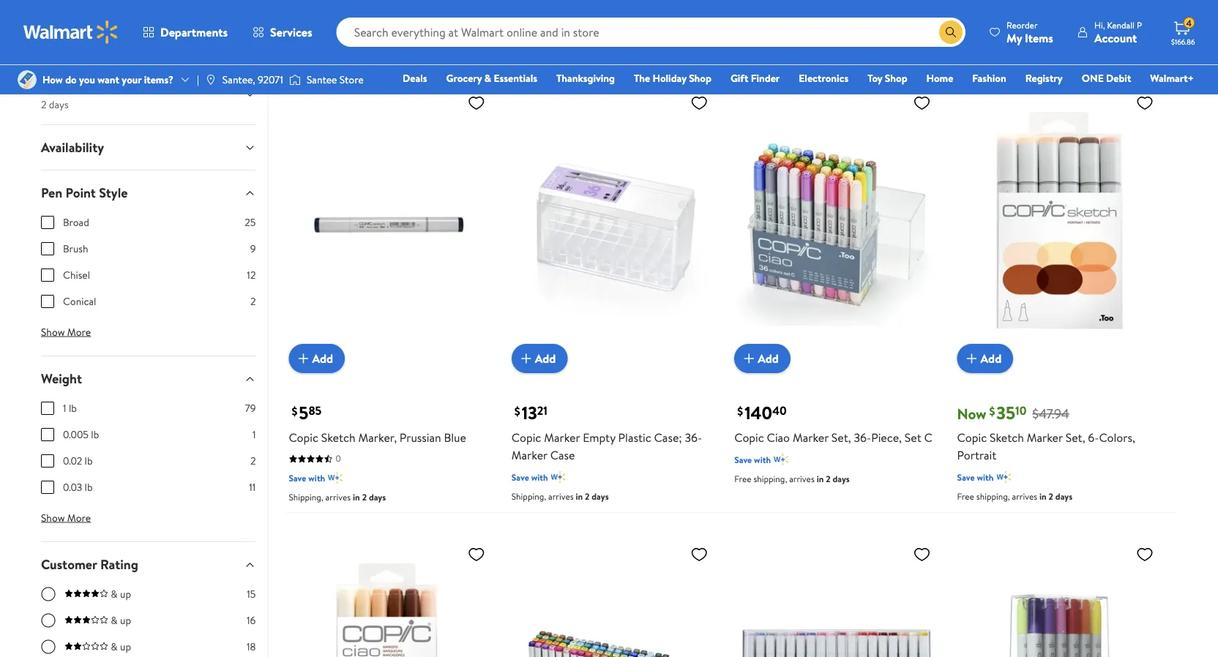 Task type: locate. For each thing, give the bounding box(es) containing it.
portrait
[[957, 447, 997, 463]]

save with for $47.94
[[957, 471, 994, 483]]

arrives down 0 at the bottom left
[[325, 491, 351, 504]]

copic for 140
[[734, 430, 764, 446]]

shipping, arrives in 2 days down 0 at the bottom left
[[289, 491, 386, 504]]

36-
[[685, 430, 702, 446], [854, 430, 871, 446]]

$ left the 35
[[989, 403, 995, 419]]

1 add button from the left
[[289, 344, 345, 373]]

free down portrait
[[957, 490, 974, 503]]

show more
[[41, 325, 91, 339], [41, 511, 91, 525]]

one debit link
[[1075, 70, 1138, 86]]

2
[[41, 97, 46, 111], [250, 294, 256, 309], [250, 454, 256, 468], [826, 473, 831, 485], [585, 490, 590, 503], [1049, 490, 1053, 503], [362, 491, 367, 504]]

None checkbox
[[41, 242, 54, 256], [41, 295, 54, 308], [41, 455, 54, 468], [41, 242, 54, 256], [41, 295, 54, 308], [41, 455, 54, 468]]

add to favorites list, copic sketch marker, prussian blue image
[[468, 94, 485, 112]]

pen point style group
[[41, 215, 256, 321]]

9
[[250, 242, 256, 256]]

availability tab
[[29, 125, 267, 170]]

Search search field
[[336, 18, 966, 47]]

grocery
[[446, 71, 482, 85]]

toy shop link
[[861, 70, 914, 86]]

save with down portrait
[[957, 471, 994, 483]]

lb right 0.03
[[85, 480, 93, 495]]

2 $ from the left
[[514, 403, 520, 419]]

gift
[[731, 71, 748, 85]]

3 & up from the top
[[111, 640, 131, 654]]

sketch
[[321, 430, 356, 446], [990, 430, 1024, 446]]

2 inside speed 2 days
[[41, 97, 46, 111]]

0 vertical spatial more
[[67, 325, 91, 339]]

Walmart Site-Wide search field
[[336, 18, 966, 47]]

3 add button from the left
[[734, 344, 790, 373]]

walmart plus image up shipping, arrives in 3+ days
[[328, 19, 343, 34]]

$ inside "$ 140 40"
[[737, 403, 743, 419]]

1 horizontal spatial add to cart image
[[740, 350, 758, 367]]

free for $47.94
[[957, 490, 974, 503]]

0 vertical spatial show more
[[41, 325, 91, 339]]

2 down the copic sketch marker, prussian blue
[[362, 491, 367, 504]]

weight tab
[[29, 357, 267, 401]]

copic inside copic marker empty plastic case; 36- marker case
[[512, 430, 541, 446]]

free for 140
[[734, 473, 751, 485]]

in
[[353, 40, 360, 52], [817, 473, 824, 485], [576, 490, 583, 503], [1040, 490, 1047, 503], [353, 491, 360, 504]]

0.005
[[63, 428, 89, 442]]

1 horizontal spatial shop
[[885, 71, 907, 85]]

3 add to cart image from the left
[[963, 350, 981, 367]]

show more down conical
[[41, 325, 91, 339]]

chisel
[[63, 268, 90, 282]]

add to cart image
[[295, 350, 312, 367]]

add to cart image up 140
[[740, 350, 758, 367]]

0 horizontal spatial sketch
[[321, 430, 356, 446]]

& up
[[111, 587, 131, 602], [111, 614, 131, 628], [111, 640, 131, 654]]

1 show more from the top
[[41, 325, 91, 339]]

santee,
[[222, 72, 255, 87]]

walmart plus image down now $ 35 10 $47.94 copic sketch marker set, 6-colors, portrait
[[997, 470, 1011, 484]]

shop right toy
[[885, 71, 907, 85]]

with down ciao at the right
[[754, 453, 771, 466]]

0 vertical spatial up
[[120, 587, 131, 602]]

lb right 0.02
[[85, 454, 93, 468]]

shipping, down portrait
[[976, 490, 1010, 503]]

sketch up 0 at the bottom left
[[321, 430, 356, 446]]

2 down speed
[[41, 97, 46, 111]]

& up for 18
[[111, 640, 131, 654]]

1 horizontal spatial walmart plus image
[[551, 470, 566, 484]]

more down conical
[[67, 325, 91, 339]]

add button up "$ 140 40" in the right bottom of the page
[[734, 344, 790, 373]]

2 & up from the top
[[111, 614, 131, 628]]

0
[[336, 452, 341, 465]]

$ 13 21
[[514, 400, 548, 425]]

electronics
[[799, 71, 849, 85]]

with
[[308, 20, 325, 33], [754, 453, 771, 466], [531, 471, 548, 483], [977, 471, 994, 483], [308, 472, 325, 484]]

marker
[[544, 430, 580, 446], [793, 430, 829, 446], [1027, 430, 1063, 446], [512, 447, 548, 463]]

2 copic from the left
[[512, 430, 541, 446]]

4 out of 5 stars and up, 15 items radio
[[41, 587, 56, 602]]

store
[[340, 72, 364, 87]]

with right 11
[[308, 472, 325, 484]]

$ left 140
[[737, 403, 743, 419]]

days right 3+
[[374, 40, 391, 52]]

free
[[734, 473, 751, 485], [957, 490, 974, 503]]

2 vertical spatial walmart plus image
[[551, 470, 566, 484]]

save for $47.94
[[957, 471, 975, 483]]

3 add from the left
[[758, 350, 779, 366]]

add up 40 on the bottom right
[[758, 350, 779, 366]]

copic for 5
[[289, 430, 318, 446]]

free shipping, arrives in 2 days down ciao at the right
[[734, 473, 850, 485]]

2 show more button from the top
[[29, 507, 103, 530]]

16
[[247, 614, 256, 628]]

free shipping, arrives in 2 days for $47.94
[[957, 490, 1073, 503]]

4
[[1186, 17, 1192, 29]]

free shipping, arrives in 2 days down portrait
[[957, 490, 1073, 503]]

home
[[927, 71, 953, 85]]

prussian
[[400, 430, 441, 446]]

4 add from the left
[[981, 350, 1002, 366]]

2 add to cart image from the left
[[740, 350, 758, 367]]

plastic
[[618, 430, 651, 446]]

0 vertical spatial & up
[[111, 587, 131, 602]]

2 inside the pen point style group
[[250, 294, 256, 309]]

my
[[1007, 30, 1022, 46]]

pen point style tab
[[29, 171, 267, 215]]

2 add from the left
[[535, 350, 556, 366]]

1 copic from the left
[[289, 430, 318, 446]]

0 vertical spatial show more button
[[29, 321, 103, 344]]

rating
[[100, 556, 138, 574]]

save with for 13
[[512, 471, 548, 483]]

shipping,
[[754, 473, 787, 485], [976, 490, 1010, 503]]

1 vertical spatial free shipping, arrives in 2 days
[[957, 490, 1073, 503]]

$ left 13
[[514, 403, 520, 419]]

show more down 0.03
[[41, 511, 91, 525]]

shipping, arrives in 2 days down case
[[512, 490, 609, 503]]

home link
[[920, 70, 960, 86]]

search icon image
[[945, 26, 957, 38]]

add to cart image
[[517, 350, 535, 367], [740, 350, 758, 367], [963, 350, 981, 367]]

$ inside now $ 35 10 $47.94 copic sketch marker set, 6-colors, portrait
[[989, 403, 995, 419]]

1 vertical spatial up
[[120, 614, 131, 628]]

days down the copic sketch marker, prussian blue
[[369, 491, 386, 504]]

walmart plus image
[[328, 19, 343, 34], [774, 452, 788, 467], [551, 470, 566, 484]]

3 out of 5 stars and up, 16 items radio
[[41, 614, 56, 628]]

0 horizontal spatial add to cart image
[[517, 350, 535, 367]]

 image for santee store
[[289, 72, 301, 87]]

save down 13
[[512, 471, 529, 483]]

with down portrait
[[977, 471, 994, 483]]

with down $ 13 21
[[531, 471, 548, 483]]

items?
[[144, 72, 174, 87]]

1 horizontal spatial free shipping, arrives in 2 days
[[957, 490, 1073, 503]]

2 set, from the left
[[1066, 430, 1085, 446]]

walmart plus image
[[997, 470, 1011, 484], [328, 471, 343, 485]]

0.02
[[63, 454, 82, 468]]

4 $ from the left
[[989, 403, 995, 419]]

santee, 92071
[[222, 72, 283, 87]]

lb
[[69, 401, 77, 416], [91, 428, 99, 442], [85, 454, 93, 468], [85, 480, 93, 495]]

add button up 85
[[289, 344, 345, 373]]

walmart image
[[23, 20, 119, 44]]

0 horizontal spatial 36-
[[685, 430, 702, 446]]

the
[[634, 71, 650, 85]]

1 vertical spatial show
[[41, 511, 65, 525]]

copic marker empty plastic case; 36-marker case image
[[512, 88, 714, 362]]

1 & up from the top
[[111, 587, 131, 602]]

case;
[[654, 430, 682, 446]]

$ inside $ 5 85
[[292, 403, 297, 419]]

1 show from the top
[[41, 325, 65, 339]]

1 vertical spatial walmart plus image
[[774, 452, 788, 467]]

copic down the 5
[[289, 430, 318, 446]]

finder
[[751, 71, 780, 85]]

2 add button from the left
[[512, 344, 568, 373]]

add up the 35
[[981, 350, 1002, 366]]

0.005 lb
[[63, 428, 99, 442]]

0 horizontal spatial shop
[[689, 71, 711, 85]]

how
[[42, 72, 63, 87]]

pen point style
[[41, 184, 128, 202]]

hi,
[[1094, 19, 1105, 31]]

1 horizontal spatial free
[[957, 490, 974, 503]]

1
[[63, 401, 66, 416], [252, 428, 256, 442]]

 image left how
[[18, 70, 37, 89]]

days down copic marker empty plastic case; 36- marker case
[[592, 490, 609, 503]]

free down 140
[[734, 473, 751, 485]]

show more button down 0.03
[[29, 507, 103, 530]]

speed tab
[[29, 65, 267, 125]]

25
[[245, 215, 256, 230]]

sketch down the 35
[[990, 430, 1024, 446]]

2 shop from the left
[[885, 71, 907, 85]]

1 up from the top
[[120, 587, 131, 602]]

 image
[[18, 70, 37, 89], [289, 72, 301, 87], [205, 74, 217, 86]]

add for 140
[[758, 350, 779, 366]]

1 vertical spatial free
[[957, 490, 974, 503]]

reorder
[[1007, 19, 1038, 31]]

1 lb
[[63, 401, 77, 416]]

0 vertical spatial 1
[[63, 401, 66, 416]]

0 horizontal spatial shipping,
[[754, 473, 787, 485]]

copic sketch marker, prussian blue image
[[289, 88, 491, 362]]

 image for santee, 92071
[[205, 74, 217, 86]]

1 add to cart image from the left
[[517, 350, 535, 367]]

$ inside $ 13 21
[[514, 403, 520, 419]]

1 horizontal spatial 1
[[252, 428, 256, 442]]

add to cart image up 13
[[517, 350, 535, 367]]

shop up 'add to favorites list, copic marker empty plastic case; 36-marker case' icon
[[689, 71, 711, 85]]

3 copic from the left
[[734, 430, 764, 446]]

registry link
[[1019, 70, 1069, 86]]

 image right |
[[205, 74, 217, 86]]

customer rating button
[[29, 543, 267, 587]]

0 vertical spatial walmart plus image
[[328, 19, 343, 34]]

arrives down case
[[548, 490, 574, 503]]

2 sketch from the left
[[990, 430, 1024, 446]]

walmart plus image down case
[[551, 470, 566, 484]]

show more button for weight
[[29, 507, 103, 530]]

2 up 11
[[250, 454, 256, 468]]

copic ciao marker set, 36-piece, set c
[[734, 430, 933, 446]]

days down the copic ciao marker set, 36-piece, set c
[[833, 473, 850, 485]]

grocery & essentials
[[446, 71, 537, 85]]

colors,
[[1099, 430, 1135, 446]]

marker down the $47.94
[[1027, 430, 1063, 446]]

2 show from the top
[[41, 511, 65, 525]]

add button up the now
[[957, 344, 1013, 373]]

holiday
[[653, 71, 687, 85]]

& for 16
[[111, 614, 118, 628]]

4 copic from the left
[[957, 430, 987, 446]]

1 vertical spatial show more
[[41, 511, 91, 525]]

add for 5
[[312, 350, 333, 366]]

save with down ciao at the right
[[734, 453, 771, 466]]

set, inside now $ 35 10 $47.94 copic sketch marker set, 6-colors, portrait
[[1066, 430, 1085, 446]]

show for weight
[[41, 511, 65, 525]]

you
[[79, 72, 95, 87]]

1 vertical spatial & up
[[111, 614, 131, 628]]

conical
[[63, 294, 96, 309]]

0 vertical spatial shipping,
[[754, 473, 787, 485]]

1 horizontal spatial shipping,
[[976, 490, 1010, 503]]

blue
[[444, 430, 466, 446]]

1 vertical spatial more
[[67, 511, 91, 525]]

None checkbox
[[41, 216, 54, 229], [41, 269, 54, 282], [41, 402, 54, 415], [41, 428, 54, 442], [41, 481, 54, 494], [41, 216, 54, 229], [41, 269, 54, 282], [41, 402, 54, 415], [41, 428, 54, 442], [41, 481, 54, 494]]

1 down 79
[[252, 428, 256, 442]]

1 vertical spatial show more button
[[29, 507, 103, 530]]

more down the 0.03 lb
[[67, 511, 91, 525]]

copic down 13
[[512, 430, 541, 446]]

grocery & essentials link
[[440, 70, 544, 86]]

1 vertical spatial 1
[[252, 428, 256, 442]]

0 horizontal spatial free
[[734, 473, 751, 485]]

save with down 13
[[512, 471, 548, 483]]

arrives down now $ 35 10 $47.94 copic sketch marker set, 6-colors, portrait
[[1012, 490, 1037, 503]]

3 up from the top
[[120, 640, 131, 654]]

fashion
[[972, 71, 1006, 85]]

up
[[120, 587, 131, 602], [120, 614, 131, 628], [120, 640, 131, 654]]

copic down 140
[[734, 430, 764, 446]]

copic up portrait
[[957, 430, 987, 446]]

1 36- from the left
[[685, 430, 702, 446]]

1 horizontal spatial set,
[[1066, 430, 1085, 446]]

shipping, down ciao at the right
[[754, 473, 787, 485]]

copic sketch marker set, 6-colors, portrait image
[[957, 88, 1160, 362]]

1 vertical spatial shipping,
[[976, 490, 1010, 503]]

add to cart image up the now
[[963, 350, 981, 367]]

lb up 0.005
[[69, 401, 77, 416]]

set, left 6-
[[1066, 430, 1085, 446]]

$ for 5
[[292, 403, 297, 419]]

0 horizontal spatial walmart plus image
[[328, 471, 343, 485]]

2 horizontal spatial  image
[[289, 72, 301, 87]]

0 horizontal spatial free shipping, arrives in 2 days
[[734, 473, 850, 485]]

79
[[245, 401, 256, 416]]

show more button down conical
[[29, 321, 103, 344]]

0 vertical spatial show
[[41, 325, 65, 339]]

customer rating option group
[[41, 587, 256, 657]]

santee store
[[307, 72, 364, 87]]

 image for how do you want your items?
[[18, 70, 37, 89]]

$ left the 5
[[292, 403, 297, 419]]

0 horizontal spatial set,
[[832, 430, 851, 446]]

0 horizontal spatial  image
[[18, 70, 37, 89]]

with up shipping, arrives in 3+ days
[[308, 20, 325, 33]]

show down conical
[[41, 325, 65, 339]]

2 up from the top
[[120, 614, 131, 628]]

add button
[[289, 344, 345, 373], [512, 344, 568, 373], [734, 344, 790, 373], [957, 344, 1013, 373]]

add up 85
[[312, 350, 333, 366]]

add to favorites list, copic sketch marker set, 6-colors, portrait image
[[1136, 94, 1154, 112]]

1 $ from the left
[[292, 403, 297, 419]]

&
[[484, 71, 491, 85], [111, 587, 118, 602], [111, 614, 118, 628], [111, 640, 118, 654]]

0.03 lb
[[63, 480, 93, 495]]

1 horizontal spatial sketch
[[990, 430, 1024, 446]]

want
[[98, 72, 119, 87]]

1 sketch from the left
[[321, 430, 356, 446]]

lb for 0.03 lb
[[85, 480, 93, 495]]

add button for 140
[[734, 344, 790, 373]]

walmart plus image for 13
[[551, 470, 566, 484]]

3 $ from the left
[[737, 403, 743, 419]]

walmart plus image down 0 at the bottom left
[[328, 471, 343, 485]]

2 down now $ 35 10 $47.94 copic sketch marker set, 6-colors, portrait
[[1049, 490, 1053, 503]]

more for pen point style
[[67, 325, 91, 339]]

set, left piece,
[[832, 430, 851, 446]]

weight group
[[41, 401, 256, 507]]

up for 16
[[120, 614, 131, 628]]

1 more from the top
[[67, 325, 91, 339]]

0 vertical spatial free
[[734, 473, 751, 485]]

free shipping, arrives in 2 days
[[734, 473, 850, 485], [957, 490, 1073, 503]]

days
[[374, 40, 391, 52], [49, 97, 69, 111], [833, 473, 850, 485], [592, 490, 609, 503], [1056, 490, 1073, 503], [369, 491, 386, 504]]

add up '21'
[[535, 350, 556, 366]]

1 horizontal spatial walmart plus image
[[997, 470, 1011, 484]]

2 horizontal spatial add to cart image
[[963, 350, 981, 367]]

lb right 0.005
[[91, 428, 99, 442]]

walmart plus image down ciao at the right
[[774, 452, 788, 467]]

36- inside copic marker empty plastic case; 36- marker case
[[685, 430, 702, 446]]

days down speed
[[49, 97, 69, 111]]

electronics link
[[792, 70, 855, 86]]

2 vertical spatial up
[[120, 640, 131, 654]]

36- right the case;
[[685, 430, 702, 446]]

1 horizontal spatial  image
[[205, 74, 217, 86]]

 image right 92071
[[289, 72, 301, 87]]

1 up 0.005
[[63, 401, 66, 416]]

2 vertical spatial & up
[[111, 640, 131, 654]]

add button up '21'
[[512, 344, 568, 373]]

1 for 1 lb
[[63, 401, 66, 416]]

2 horizontal spatial walmart plus image
[[774, 452, 788, 467]]

save for 13
[[512, 471, 529, 483]]

save down portrait
[[957, 471, 975, 483]]

0 horizontal spatial 1
[[63, 401, 66, 416]]

2 more from the top
[[67, 511, 91, 525]]

2 show more from the top
[[41, 511, 91, 525]]

1 horizontal spatial 36-
[[854, 430, 871, 446]]

weight
[[41, 370, 82, 388]]

2 down 12 at the left of the page
[[250, 294, 256, 309]]

santee
[[307, 72, 337, 87]]

add to favorites list, copic ciao marker set, 6-colors, portrait image
[[468, 545, 485, 564]]

1 add from the left
[[312, 350, 333, 366]]

copic for 13
[[512, 430, 541, 446]]

shipping,
[[289, 40, 323, 52], [512, 490, 546, 503], [289, 491, 323, 504]]

save with right 11
[[289, 472, 325, 484]]

show down 0.03
[[41, 511, 65, 525]]

more for weight
[[67, 511, 91, 525]]

0 vertical spatial free shipping, arrives in 2 days
[[734, 473, 850, 485]]

& for 18
[[111, 640, 118, 654]]

1 show more button from the top
[[29, 321, 103, 344]]

36- left set
[[854, 430, 871, 446]]

services button
[[240, 15, 325, 50]]

save down 140
[[734, 453, 752, 466]]

copic sketch marker set, 72-piece set, b, v2 image
[[734, 539, 937, 657]]

case
[[550, 447, 575, 463]]



Task type: vqa. For each thing, say whether or not it's contained in the screenshot.


Task type: describe. For each thing, give the bounding box(es) containing it.
up for 18
[[120, 640, 131, 654]]

|
[[197, 72, 199, 87]]

2 down copic marker empty plastic case; 36- marker case
[[585, 490, 590, 503]]

2 out of 5 stars and up, 18 items radio
[[41, 640, 56, 655]]

ciao
[[767, 430, 790, 446]]

in left 3+
[[353, 40, 360, 52]]

marker left case
[[512, 447, 548, 463]]

thanksgiving link
[[550, 70, 622, 86]]

customer
[[41, 556, 97, 574]]

fashion link
[[966, 70, 1013, 86]]

1 horizontal spatial shipping, arrives in 2 days
[[512, 490, 609, 503]]

copic ciao marker set, 36-piece, set c image
[[734, 88, 937, 362]]

$ 5 85
[[292, 400, 322, 425]]

how do you want your items?
[[42, 72, 174, 87]]

6-
[[1088, 430, 1099, 446]]

days down now $ 35 10 $47.94 copic sketch marker set, 6-colors, portrait
[[1056, 490, 1073, 503]]

show for pen point style
[[41, 325, 65, 339]]

customer rating tab
[[29, 543, 267, 587]]

$ for 13
[[514, 403, 520, 419]]

lb for 0.02 lb
[[85, 454, 93, 468]]

1 for 1
[[252, 428, 256, 442]]

add to favorites list, copic marker empty plastic case; 36-marker case image
[[690, 94, 708, 112]]

now
[[957, 403, 986, 424]]

2 down the copic ciao marker set, 36-piece, set c
[[826, 473, 831, 485]]

copic classic marker set, 72-piece set, a image
[[512, 539, 714, 657]]

arrives left 3+
[[325, 40, 351, 52]]

debit
[[1106, 71, 1131, 85]]

12
[[247, 268, 256, 282]]

copic inside now $ 35 10 $47.94 copic sketch marker set, 6-colors, portrait
[[957, 430, 987, 446]]

save right 11
[[289, 472, 306, 484]]

toy
[[868, 71, 882, 85]]

add to favorites list, copic ciao artist marker set, 12-colors, basic image
[[1136, 545, 1154, 564]]

lb for 0.005 lb
[[91, 428, 99, 442]]

18
[[247, 640, 256, 654]]

speed 2 days
[[41, 78, 76, 111]]

140
[[745, 400, 772, 425]]

save up shipping, arrives in 3+ days
[[289, 20, 306, 33]]

in down the copic sketch marker, prussian blue
[[353, 491, 360, 504]]

add button for 5
[[289, 344, 345, 373]]

the holiday shop
[[634, 71, 711, 85]]

21
[[537, 402, 548, 419]]

do
[[65, 72, 77, 87]]

departments
[[160, 24, 228, 40]]

empty
[[583, 430, 615, 446]]

days inside speed 2 days
[[49, 97, 69, 111]]

$ for 140
[[737, 403, 743, 419]]

copic ciao marker set, 6-colors, portrait image
[[289, 539, 491, 657]]

3+
[[362, 40, 372, 52]]

items
[[1025, 30, 1053, 46]]

add to favorites list, copic sketch marker set, 72-piece set, b, v2 image
[[913, 545, 931, 564]]

toy shop
[[868, 71, 907, 85]]

sketch inside now $ 35 10 $47.94 copic sketch marker set, 6-colors, portrait
[[990, 430, 1024, 446]]

4 add button from the left
[[957, 344, 1013, 373]]

save for 140
[[734, 453, 752, 466]]

& for 15
[[111, 587, 118, 602]]

with for 140
[[754, 453, 771, 466]]

point
[[66, 184, 96, 202]]

85
[[309, 402, 322, 419]]

$166.86
[[1171, 37, 1195, 46]]

kendall
[[1107, 19, 1135, 31]]

p
[[1137, 19, 1142, 31]]

arrives down ciao at the right
[[789, 473, 815, 485]]

marker,
[[358, 430, 397, 446]]

add to favorites list, copic classic marker set, 72-piece set, a image
[[690, 545, 708, 564]]

walmart+
[[1150, 71, 1194, 85]]

reorder my items
[[1007, 19, 1053, 46]]

$47.94
[[1032, 405, 1069, 423]]

in down now $ 35 10 $47.94 copic sketch marker set, 6-colors, portrait
[[1040, 490, 1047, 503]]

save with for 140
[[734, 453, 771, 466]]

40
[[772, 402, 787, 419]]

11
[[249, 480, 256, 495]]

availability button
[[29, 125, 267, 170]]

copic marker empty plastic case; 36- marker case
[[512, 430, 702, 463]]

hi, kendall p account
[[1094, 19, 1142, 46]]

broad
[[63, 215, 89, 230]]

free shipping, arrives in 2 days for 140
[[734, 473, 850, 485]]

2 inside weight 'group'
[[250, 454, 256, 468]]

marker inside now $ 35 10 $47.94 copic sketch marker set, 6-colors, portrait
[[1027, 430, 1063, 446]]

marker right ciao at the right
[[793, 430, 829, 446]]

weight button
[[29, 357, 267, 401]]

add for 13
[[535, 350, 556, 366]]

save with up shipping, arrives in 3+ days
[[289, 20, 325, 33]]

set
[[905, 430, 921, 446]]

$ 140 40
[[737, 400, 787, 425]]

0.03
[[63, 480, 82, 495]]

in down the copic ciao marker set, 36-piece, set c
[[817, 473, 824, 485]]

pen
[[41, 184, 62, 202]]

thanksgiving
[[556, 71, 615, 85]]

account
[[1094, 30, 1137, 46]]

deals
[[403, 71, 427, 85]]

15
[[247, 587, 256, 602]]

c
[[924, 430, 933, 446]]

show more for weight
[[41, 511, 91, 525]]

35
[[997, 400, 1015, 425]]

add button for 13
[[512, 344, 568, 373]]

shipping, for 140
[[754, 473, 787, 485]]

brush
[[63, 242, 88, 256]]

now $ 35 10 $47.94 copic sketch marker set, 6-colors, portrait
[[957, 400, 1135, 463]]

speed
[[41, 78, 76, 96]]

gift finder
[[731, 71, 780, 85]]

services
[[270, 24, 312, 40]]

show more button for pen point style
[[29, 321, 103, 344]]

up for 15
[[120, 587, 131, 602]]

0 horizontal spatial walmart plus image
[[328, 19, 343, 34]]

registry
[[1025, 71, 1063, 85]]

add to cart image for 13
[[517, 350, 535, 367]]

0 horizontal spatial shipping, arrives in 2 days
[[289, 491, 386, 504]]

with for 13
[[531, 471, 548, 483]]

pen point style button
[[29, 171, 267, 215]]

essentials
[[494, 71, 537, 85]]

departments button
[[130, 15, 240, 50]]

customer rating
[[41, 556, 138, 574]]

1 set, from the left
[[832, 430, 851, 446]]

walmart plus image for 140
[[774, 452, 788, 467]]

add to favorites list, copic ciao marker set, 36-piece, set c image
[[913, 94, 931, 112]]

your
[[122, 72, 142, 87]]

lb for 1 lb
[[69, 401, 77, 416]]

shipping, for $47.94
[[976, 490, 1010, 503]]

5
[[299, 400, 309, 425]]

in down copic marker empty plastic case; 36- marker case
[[576, 490, 583, 503]]

0.02 lb
[[63, 454, 93, 468]]

show more for pen point style
[[41, 325, 91, 339]]

marker up case
[[544, 430, 580, 446]]

style
[[99, 184, 128, 202]]

& up for 16
[[111, 614, 131, 628]]

with for $47.94
[[977, 471, 994, 483]]

1 shop from the left
[[689, 71, 711, 85]]

& up for 15
[[111, 587, 131, 602]]

walmart+ link
[[1144, 70, 1201, 86]]

copic sketch marker, prussian blue
[[289, 430, 466, 446]]

copic ciao artist marker set, 12-colors, basic image
[[957, 539, 1160, 657]]

2 36- from the left
[[854, 430, 871, 446]]

shipping, arrives in 3+ days
[[289, 40, 391, 52]]

13
[[522, 400, 537, 425]]

add to cart image for 140
[[740, 350, 758, 367]]



